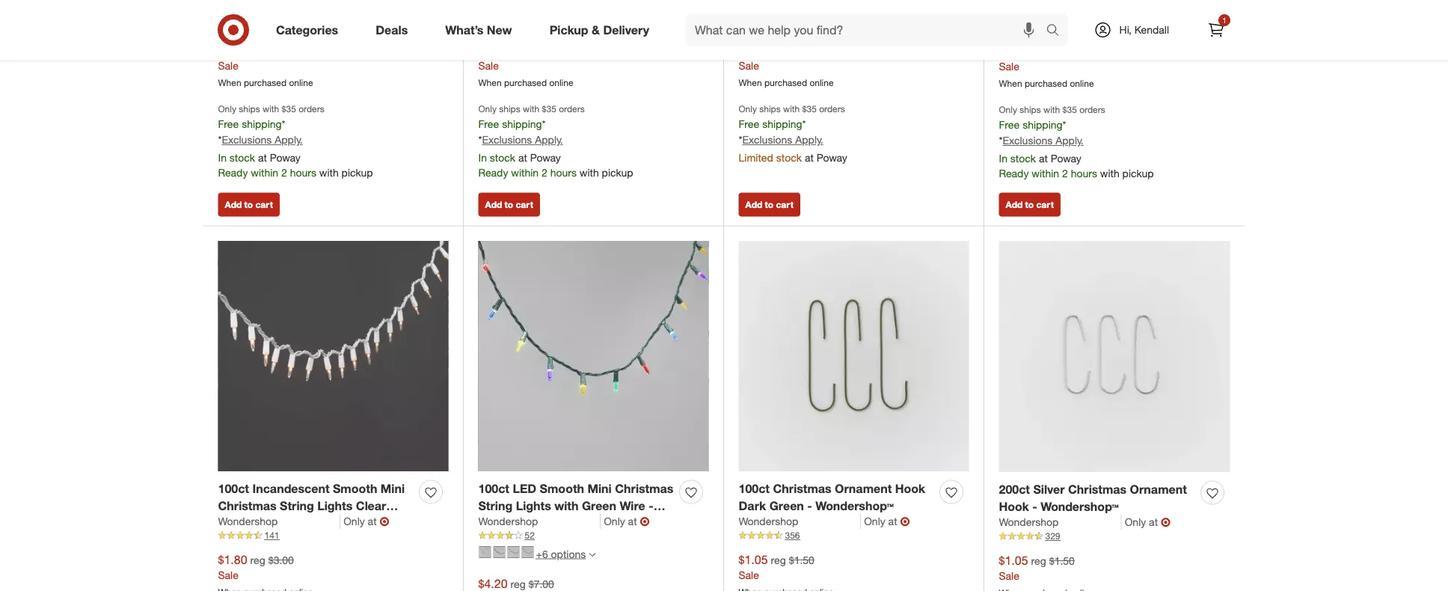 Task type: locate. For each thing, give the bounding box(es) containing it.
0 horizontal spatial mini
[[381, 481, 405, 496]]

1 horizontal spatial ready
[[479, 166, 508, 179]]

reg inside $1.80 reg $3.00 sale
[[250, 553, 266, 566]]

1 horizontal spatial $1.05
[[1000, 553, 1029, 568]]

add
[[225, 199, 242, 210], [485, 199, 502, 210], [746, 199, 763, 210], [1006, 199, 1023, 210]]

sale when purchased online
[[479, 59, 574, 88]]

1 horizontal spatial in
[[479, 151, 487, 164]]

pickup & delivery link
[[537, 13, 668, 46]]

hours for when
[[290, 166, 317, 179]]

2 horizontal spatial ready
[[1000, 167, 1029, 180]]

100ct led smooth mini christmas string lights with green wire - wondershop™
[[479, 481, 674, 530]]

- up "356" link
[[808, 498, 813, 513]]

apply. inside the only ships with $35 orders free shipping * * exclusions apply. limited stock at  poway
[[796, 133, 824, 146]]

$1.80 reg $3.00 sale when purchased online for in
[[1000, 43, 1095, 89]]

wondershop™ down silver
[[1041, 499, 1120, 514]]

orders for 111
[[820, 103, 846, 115]]

$7.00
[[529, 577, 555, 590]]

ornament up 329 "link"
[[1131, 482, 1188, 497]]

0 horizontal spatial pickup
[[342, 166, 373, 179]]

1 100ct from the left
[[218, 481, 249, 496]]

with
[[263, 103, 279, 115], [523, 103, 540, 115], [784, 103, 800, 115], [1044, 104, 1061, 115], [319, 166, 339, 179], [580, 166, 599, 179], [1101, 167, 1120, 180], [555, 498, 579, 513], [218, 515, 242, 530]]

$1.80 reg $3.00 sale when purchased online
[[739, 43, 834, 88], [1000, 43, 1095, 89]]

- down silver
[[1033, 499, 1038, 514]]

4 to from the left
[[1026, 199, 1034, 210]]

only at ¬ up 52 link
[[604, 514, 650, 529]]

0 horizontal spatial $1.05 reg $1.50 sale
[[739, 552, 815, 582]]

¬ for 100ct christmas ornament hook dark green - wondershop™
[[901, 514, 911, 529]]

online inside sale when purchased online
[[550, 77, 574, 88]]

add to cart button
[[218, 193, 280, 217], [479, 193, 540, 217], [739, 193, 801, 217], [1000, 193, 1061, 217]]

wondershop™
[[816, 498, 894, 513], [1041, 499, 1120, 514], [319, 515, 397, 530], [479, 515, 557, 530]]

smooth up clear
[[333, 481, 378, 496]]

2 mini from the left
[[588, 481, 612, 496]]

reg for wondershop link above 179
[[1032, 44, 1047, 57]]

lights up 141 link
[[318, 498, 353, 513]]

wondershop for wondershop link above 179
[[1000, 6, 1059, 19]]

1 horizontal spatial pickup
[[602, 166, 634, 179]]

2 horizontal spatial only ships with $35 orders free shipping * * exclusions apply. in stock at  poway ready within 2 hours with pickup
[[1000, 104, 1155, 180]]

141 link
[[218, 529, 449, 542]]

$3.00 down the search
[[1050, 44, 1075, 57]]

purchased
[[244, 77, 287, 88], [504, 77, 547, 88], [765, 77, 808, 88], [1025, 78, 1068, 89]]

reg for wondershop link over "111" at the top of the page
[[771, 44, 786, 57]]

100ct led smooth mini christmas string lights with green wire - wondershop™ image
[[479, 241, 709, 472], [479, 241, 709, 472]]

179
[[1046, 21, 1061, 32]]

stock inside the only ships with $35 orders free shipping * * exclusions apply. limited stock at  poway
[[777, 151, 802, 164]]

1 horizontal spatial mini
[[588, 481, 612, 496]]

orders inside the only ships with $35 orders free shipping * * exclusions apply. limited stock at  poway
[[820, 103, 846, 115]]

smooth
[[333, 481, 378, 496], [540, 481, 585, 496]]

reg down 329
[[1032, 554, 1047, 567]]

reg for 200ct silver christmas ornament hook - wondershop™ 'link'
[[1032, 554, 1047, 567]]

$1.80 for 133
[[218, 43, 247, 57]]

100ct up white at the bottom of page
[[218, 481, 249, 496]]

when inside '$1.80 reg sale when purchased online'
[[218, 77, 241, 88]]

mini
[[381, 481, 405, 496], [588, 481, 612, 496]]

3 cart from the left
[[776, 199, 794, 210]]

free for 111
[[739, 118, 760, 131]]

reg down "111" at the top of the page
[[771, 44, 786, 57]]

mini for with
[[588, 481, 612, 496]]

1 add to cart button from the left
[[218, 193, 280, 217]]

1 lights from the left
[[318, 498, 353, 513]]

green up 356
[[770, 498, 804, 513]]

1 horizontal spatial $1.50
[[1050, 554, 1075, 567]]

- up 52 link
[[649, 498, 654, 513]]

apply. for 133
[[275, 133, 303, 146]]

apply. for 179
[[1056, 134, 1084, 147]]

0 horizontal spatial 100ct
[[218, 481, 249, 496]]

$1.50 for -
[[789, 553, 815, 566]]

reg for the 100ct christmas ornament hook dark green - wondershop™ link
[[771, 553, 786, 566]]

4 add from the left
[[1006, 199, 1023, 210]]

stock for 111
[[777, 151, 802, 164]]

wondershop™ inside the 100ct led smooth mini christmas string lights with green wire - wondershop™
[[479, 515, 557, 530]]

sale for wondershop link over "111" at the top of the page
[[739, 59, 760, 72]]

to for 133
[[244, 199, 253, 210]]

hi,
[[1120, 23, 1132, 36]]

1 horizontal spatial $1.80 reg $3.00 sale when purchased online
[[1000, 43, 1095, 89]]

$1.05 reg $1.50 sale down 329
[[1000, 553, 1075, 583]]

wondershop link
[[218, 5, 341, 20], [739, 5, 862, 20], [1000, 5, 1122, 20], [218, 514, 341, 529], [479, 514, 601, 529], [739, 514, 862, 529], [1000, 515, 1122, 530]]

purchased down "133" at the top left of the page
[[244, 77, 287, 88]]

0 horizontal spatial 2
[[281, 166, 287, 179]]

1 string from the left
[[280, 498, 314, 513]]

purchased down new
[[504, 77, 547, 88]]

2 100ct from the left
[[479, 481, 510, 496]]

string inside the 100ct incandescent smooth mini christmas string lights clear with white wire - wondershop™
[[280, 498, 314, 513]]

¬ up 52 link
[[640, 514, 650, 529]]

¬ up "356" link
[[901, 514, 911, 529]]

orders for 133
[[299, 103, 325, 115]]

- down 'incandescent'
[[310, 515, 315, 530]]

1 horizontal spatial 100ct
[[479, 481, 510, 496]]

only at ¬ up "356" link
[[865, 514, 911, 529]]

ships inside the only ships with $35 orders free shipping * * exclusions apply. limited stock at  poway
[[760, 103, 781, 115]]

hours for sale
[[1072, 167, 1098, 180]]

smooth for with
[[540, 481, 585, 496]]

$4.20 reg $7.00
[[479, 576, 555, 591]]

reg left $7.00
[[511, 577, 526, 590]]

$3.00 down "111" at the top of the page
[[789, 44, 815, 57]]

all colors + 6 more colors image
[[589, 552, 596, 558]]

0 vertical spatial hook
[[896, 481, 926, 496]]

2 add to cart from the left
[[485, 199, 534, 210]]

string for -
[[280, 498, 314, 513]]

100ct inside the 100ct led smooth mini christmas string lights with green wire - wondershop™
[[479, 481, 510, 496]]

wire right the 141
[[282, 515, 307, 530]]

cart
[[256, 199, 273, 210], [516, 199, 534, 210], [776, 199, 794, 210], [1037, 199, 1054, 210]]

wondershop for wondershop link over "111" at the top of the page
[[739, 5, 799, 18]]

shipping inside the only ships with $35 orders free shipping * * exclusions apply. limited stock at  poway
[[763, 118, 803, 131]]

2
[[281, 166, 287, 179], [542, 166, 548, 179], [1063, 167, 1069, 180]]

red image
[[508, 546, 520, 558]]

christmas
[[615, 481, 674, 496], [773, 481, 832, 496], [1069, 482, 1127, 497], [218, 498, 277, 513]]

wondershop link up the 141
[[218, 514, 341, 529]]

poway inside the only ships with $35 orders free shipping * * exclusions apply. limited stock at  poway
[[817, 151, 848, 164]]

green
[[582, 498, 617, 513], [770, 498, 804, 513]]

sale for 200ct silver christmas ornament hook - wondershop™ 'link'
[[1000, 570, 1020, 583]]

$3.00
[[789, 44, 815, 57], [1050, 44, 1075, 57], [268, 553, 294, 566]]

$3.00 inside $1.80 reg $3.00 sale
[[268, 553, 294, 566]]

exclusions
[[222, 133, 272, 146], [482, 133, 532, 146], [743, 133, 793, 146], [1003, 134, 1053, 147]]

smooth right led
[[540, 481, 585, 496]]

pickup
[[342, 166, 373, 179], [602, 166, 634, 179], [1123, 167, 1155, 180]]

100ct up dark
[[739, 481, 770, 496]]

free inside the only ships with $35 orders free shipping * * exclusions apply. limited stock at  poway
[[739, 118, 760, 131]]

¬ for 200ct silver christmas ornament hook - wondershop™
[[1162, 515, 1171, 530]]

$1.80 reg $3.00 sale when purchased online down "111" at the top of the page
[[739, 43, 834, 88]]

100ct inside 100ct christmas ornament hook dark green - wondershop™
[[739, 481, 770, 496]]

1 mini from the left
[[381, 481, 405, 496]]

$1.05 reg $1.50 sale
[[739, 552, 815, 582], [1000, 553, 1075, 583]]

2 green from the left
[[770, 498, 804, 513]]

mini inside the 100ct led smooth mini christmas string lights with green wire - wondershop™
[[588, 481, 612, 496]]

1 horizontal spatial lights
[[516, 498, 551, 513]]

$1.05 down 200ct at the right bottom
[[1000, 553, 1029, 568]]

exclusions for 133
[[222, 133, 272, 146]]

$35 for 111
[[803, 103, 817, 115]]

4 cart from the left
[[1037, 199, 1054, 210]]

100ct left led
[[479, 481, 510, 496]]

add to cart button for 133
[[218, 193, 280, 217]]

3 add from the left
[[746, 199, 763, 210]]

2 horizontal spatial $3.00
[[1050, 44, 1075, 57]]

string down 'incandescent'
[[280, 498, 314, 513]]

0 horizontal spatial only ships with $35 orders free shipping * * exclusions apply. in stock at  poway ready within 2 hours with pickup
[[218, 103, 373, 179]]

0 horizontal spatial $1.80 reg $3.00 sale when purchased online
[[739, 43, 834, 88]]

lights
[[318, 498, 353, 513], [516, 498, 551, 513]]

1 add to cart from the left
[[225, 199, 273, 210]]

wondershop up "111" at the top of the page
[[739, 5, 799, 18]]

christmas up 356
[[773, 481, 832, 496]]

stock for 179
[[1011, 152, 1037, 165]]

only at ¬ up 329 "link"
[[1125, 515, 1171, 530]]

string
[[280, 498, 314, 513], [479, 498, 513, 513]]

only
[[865, 5, 886, 18], [218, 103, 236, 115], [479, 103, 497, 115], [739, 103, 757, 115], [1000, 104, 1018, 115], [344, 515, 365, 528], [604, 515, 625, 528], [865, 515, 886, 528], [1125, 516, 1147, 529]]

*
[[282, 118, 286, 131], [542, 118, 546, 131], [803, 118, 806, 131], [1063, 118, 1067, 131], [218, 133, 222, 146], [479, 133, 482, 146], [739, 133, 743, 146], [1000, 134, 1003, 147]]

200ct silver christmas ornament hook - wondershop™ link
[[1000, 481, 1196, 515]]

1 horizontal spatial hours
[[551, 166, 577, 179]]

0 horizontal spatial lights
[[318, 498, 353, 513]]

$1.50 down 329
[[1050, 554, 1075, 567]]

poway
[[270, 151, 301, 164], [530, 151, 561, 164], [817, 151, 848, 164], [1051, 152, 1082, 165]]

3 add to cart button from the left
[[739, 193, 801, 217]]

0 horizontal spatial ready
[[218, 166, 248, 179]]

0 horizontal spatial within
[[251, 166, 278, 179]]

wondershop™ up red image
[[479, 515, 557, 530]]

wondershop up the 141
[[218, 515, 278, 528]]

0 horizontal spatial smooth
[[333, 481, 378, 496]]

reg down the 141
[[250, 553, 266, 566]]

wondershop™ down clear
[[319, 515, 397, 530]]

356
[[785, 530, 800, 541]]

string up cool white image
[[479, 498, 513, 513]]

green inside the 100ct led smooth mini christmas string lights with green wire - wondershop™
[[582, 498, 617, 513]]

at inside the only ships with $35 orders free shipping * * exclusions apply. limited stock at  poway
[[805, 151, 814, 164]]

4 add to cart from the left
[[1006, 199, 1054, 210]]

reg down "133" at the top left of the page
[[250, 44, 266, 57]]

green inside 100ct christmas ornament hook dark green - wondershop™
[[770, 498, 804, 513]]

smooth inside the 100ct led smooth mini christmas string lights with green wire - wondershop™
[[540, 481, 585, 496]]

shipping
[[242, 118, 282, 131], [502, 118, 542, 131], [763, 118, 803, 131], [1023, 118, 1063, 131]]

free
[[218, 118, 239, 131], [479, 118, 499, 131], [739, 118, 760, 131], [1000, 118, 1020, 131]]

100ct incandescent smooth mini christmas string lights clear with white wire - wondershop™
[[218, 481, 405, 530]]

shipping for 111
[[763, 118, 803, 131]]

0 horizontal spatial in
[[218, 151, 227, 164]]

2 lights from the left
[[516, 498, 551, 513]]

0 horizontal spatial hours
[[290, 166, 317, 179]]

sale inside $1.80 reg $3.00 sale
[[218, 569, 239, 582]]

wire inside the 100ct led smooth mini christmas string lights with green wire - wondershop™
[[620, 498, 646, 513]]

1 horizontal spatial hook
[[1000, 499, 1030, 514]]

0 vertical spatial wire
[[620, 498, 646, 513]]

179 link
[[1000, 20, 1231, 33]]

green up 52 link
[[582, 498, 617, 513]]

0 horizontal spatial $3.00
[[268, 553, 294, 566]]

0 horizontal spatial ornament
[[835, 481, 892, 496]]

3 add to cart from the left
[[746, 199, 794, 210]]

$1.05
[[739, 552, 768, 567], [1000, 553, 1029, 568]]

$3.00 down the 141
[[268, 553, 294, 566]]

wondershop down dark
[[739, 515, 799, 528]]

ornament
[[835, 481, 892, 496], [1131, 482, 1188, 497]]

reg for 100ct incandescent smooth mini christmas string lights clear with white wire - wondershop™ link
[[250, 553, 266, 566]]

$1.80 reg $3.00 sale when purchased online down the search
[[1000, 43, 1095, 89]]

christmas up 52 link
[[615, 481, 674, 496]]

wondershop up "133" at the top left of the page
[[218, 5, 278, 18]]

$1.05 reg $1.50 sale for -
[[1000, 553, 1075, 583]]

purchased inside sale when purchased online
[[504, 77, 547, 88]]

add to cart for 133
[[225, 199, 273, 210]]

online down categories
[[289, 77, 313, 88]]

1 horizontal spatial $3.00
[[789, 44, 815, 57]]

100ct inside the 100ct incandescent smooth mini christmas string lights clear with white wire - wondershop™
[[218, 481, 249, 496]]

$1.05 for hook
[[1000, 553, 1029, 568]]

smooth inside the 100ct incandescent smooth mini christmas string lights clear with white wire - wondershop™
[[333, 481, 378, 496]]

only ships with $35 orders free shipping * * exclusions apply. in stock at  poway ready within 2 hours with pickup for sale
[[1000, 104, 1155, 180]]

with inside the 100ct incandescent smooth mini christmas string lights clear with white wire - wondershop™
[[218, 515, 242, 530]]

sale
[[218, 59, 239, 72], [479, 59, 499, 72], [739, 59, 760, 72], [1000, 60, 1020, 73], [218, 569, 239, 582], [739, 569, 760, 582], [1000, 570, 1020, 583]]

options
[[551, 547, 586, 560]]

christmas up white at the bottom of page
[[218, 498, 277, 513]]

1 horizontal spatial wire
[[620, 498, 646, 513]]

lights inside the 100ct led smooth mini christmas string lights with green wire - wondershop™
[[516, 498, 551, 513]]

wondershop link up 329
[[1000, 515, 1122, 530]]

mini up 52 link
[[588, 481, 612, 496]]

329 link
[[1000, 530, 1231, 543]]

wondershop link up "111" at the top of the page
[[739, 5, 862, 20]]

purchased down search button
[[1025, 78, 1068, 89]]

christmas inside the 100ct led smooth mini christmas string lights with green wire - wondershop™
[[615, 481, 674, 496]]

sale for the 100ct christmas ornament hook dark green - wondershop™ link
[[739, 569, 760, 582]]

$1.05 down dark
[[739, 552, 768, 567]]

reg
[[250, 44, 266, 57], [771, 44, 786, 57], [1032, 44, 1047, 57], [250, 553, 266, 566], [771, 553, 786, 566], [1032, 554, 1047, 567], [511, 577, 526, 590]]

2 smooth from the left
[[540, 481, 585, 496]]

¬
[[901, 5, 911, 19], [380, 514, 390, 529], [640, 514, 650, 529], [901, 514, 911, 529], [1162, 515, 1171, 530]]

wondershop for wondershop link on top of the 141
[[218, 515, 278, 528]]

cool white image
[[494, 546, 506, 558]]

2 horizontal spatial within
[[1032, 167, 1060, 180]]

2 horizontal spatial 2
[[1063, 167, 1069, 180]]

in for online
[[479, 151, 487, 164]]

-
[[649, 498, 654, 513], [808, 498, 813, 513], [1033, 499, 1038, 514], [310, 515, 315, 530]]

2 horizontal spatial 100ct
[[739, 481, 770, 496]]

1 horizontal spatial string
[[479, 498, 513, 513]]

pickup for $3.00
[[1123, 167, 1155, 180]]

to
[[244, 199, 253, 210], [505, 199, 514, 210], [765, 199, 774, 210], [1026, 199, 1034, 210]]

string inside the 100ct led smooth mini christmas string lights with green wire - wondershop™
[[479, 498, 513, 513]]

wondershop™ up "356" link
[[816, 498, 894, 513]]

orders for 179
[[1080, 104, 1106, 115]]

1 smooth from the left
[[333, 481, 378, 496]]

0 horizontal spatial $1.05
[[739, 552, 768, 567]]

$1.50
[[789, 553, 815, 566], [1050, 554, 1075, 567]]

lights for incandescent
[[318, 498, 353, 513]]

2 horizontal spatial in
[[1000, 152, 1008, 165]]

0 horizontal spatial string
[[280, 498, 314, 513]]

1 horizontal spatial green
[[770, 498, 804, 513]]

$1.80
[[218, 43, 247, 57], [739, 43, 768, 57], [1000, 43, 1029, 58], [218, 552, 247, 567]]

lights down led
[[516, 498, 551, 513]]

2 string from the left
[[479, 498, 513, 513]]

$35 inside the only ships with $35 orders free shipping * * exclusions apply. limited stock at  poway
[[803, 103, 817, 115]]

$3.00 for limited
[[789, 44, 815, 57]]

ornament up "356" link
[[835, 481, 892, 496]]

1 horizontal spatial only ships with $35 orders free shipping * * exclusions apply. in stock at  poway ready within 2 hours with pickup
[[479, 103, 634, 179]]

+6 options button
[[473, 542, 603, 566]]

1 cart from the left
[[256, 199, 273, 210]]

mini inside the 100ct incandescent smooth mini christmas string lights clear with white wire - wondershop™
[[381, 481, 405, 496]]

online inside '$1.80 reg sale when purchased online'
[[289, 77, 313, 88]]

hours
[[290, 166, 317, 179], [551, 166, 577, 179], [1072, 167, 1098, 180]]

hook down 200ct at the right bottom
[[1000, 499, 1030, 514]]

$1.50 down 356
[[789, 553, 815, 566]]

only at ¬ for 100ct christmas ornament hook dark green - wondershop™
[[865, 514, 911, 529]]

1 green from the left
[[582, 498, 617, 513]]

mini up clear
[[381, 481, 405, 496]]

exclusions apply. link
[[222, 133, 303, 146], [482, 133, 563, 146], [743, 133, 824, 146], [1003, 134, 1084, 147]]

¬ up 329 "link"
[[1162, 515, 1171, 530]]

reg down the search
[[1032, 44, 1047, 57]]

¬ down clear
[[380, 514, 390, 529]]

200ct silver christmas ornament hook - wondershop™ image
[[1000, 241, 1231, 472]]

wondershop for wondershop link over the 52
[[479, 515, 538, 528]]

reg down 356
[[771, 553, 786, 566]]

in
[[218, 151, 227, 164], [479, 151, 487, 164], [1000, 152, 1008, 165]]

100ct christmas ornament hook dark green - wondershop™ image
[[739, 241, 970, 472]]

+6
[[536, 547, 548, 560]]

$1.05 reg $1.50 sale down 356
[[739, 552, 815, 582]]

at
[[889, 5, 898, 18], [258, 151, 267, 164], [519, 151, 528, 164], [805, 151, 814, 164], [1040, 152, 1048, 165], [368, 515, 377, 528], [628, 515, 637, 528], [889, 515, 898, 528], [1150, 516, 1159, 529]]

1 vertical spatial hook
[[1000, 499, 1030, 514]]

$1.80 inside '$1.80 reg sale when purchased online'
[[218, 43, 247, 57]]

0 horizontal spatial $1.50
[[789, 553, 815, 566]]

3 100ct from the left
[[739, 481, 770, 496]]

329
[[1046, 531, 1061, 542]]

christmas inside 100ct christmas ornament hook dark green - wondershop™
[[773, 481, 832, 496]]

100ct incandescent smooth mini christmas string lights clear with white wire - wondershop™ image
[[218, 241, 449, 472], [218, 241, 449, 472]]

smooth for clear
[[333, 481, 378, 496]]

&
[[592, 23, 600, 37]]

clear
[[356, 498, 386, 513]]

0 horizontal spatial green
[[582, 498, 617, 513]]

multicolor image
[[479, 546, 491, 558]]

4 add to cart button from the left
[[1000, 193, 1061, 217]]

cart for 111
[[776, 199, 794, 210]]

add to cart
[[225, 199, 273, 210], [485, 199, 534, 210], [746, 199, 794, 210], [1006, 199, 1054, 210]]

cart for 133
[[256, 199, 273, 210]]

apply. for 111
[[796, 133, 824, 146]]

$35 for 133
[[282, 103, 296, 115]]

lights inside the 100ct incandescent smooth mini christmas string lights clear with white wire - wondershop™
[[318, 498, 353, 513]]

christmas right silver
[[1069, 482, 1127, 497]]

100ct
[[218, 481, 249, 496], [479, 481, 510, 496], [739, 481, 770, 496]]

wire
[[620, 498, 646, 513], [282, 515, 307, 530]]

hook up "356" link
[[896, 481, 926, 496]]

wondershop up the 52
[[479, 515, 538, 528]]

¬ for 100ct led smooth mini christmas string lights with green wire - wondershop™
[[640, 514, 650, 529]]

ornament inside 100ct christmas ornament hook dark green - wondershop™
[[835, 481, 892, 496]]

1 add from the left
[[225, 199, 242, 210]]

0 horizontal spatial wire
[[282, 515, 307, 530]]

0 horizontal spatial hook
[[896, 481, 926, 496]]

What can we help you find? suggestions appear below search field
[[686, 13, 1050, 46]]

$1.50 for wondershop™
[[1050, 554, 1075, 567]]

wire up 52 link
[[620, 498, 646, 513]]

2 add from the left
[[485, 199, 502, 210]]

1 vertical spatial wire
[[282, 515, 307, 530]]

only at ¬ down clear
[[344, 514, 390, 529]]

¬ for 100ct incandescent smooth mini christmas string lights clear with white wire - wondershop™
[[380, 514, 390, 529]]

1 horizontal spatial within
[[511, 166, 539, 179]]

hook
[[896, 481, 926, 496], [1000, 499, 1030, 514]]

ships
[[239, 103, 260, 115], [499, 103, 521, 115], [760, 103, 781, 115], [1020, 104, 1042, 115]]

$35
[[282, 103, 296, 115], [542, 103, 557, 115], [803, 103, 817, 115], [1063, 104, 1078, 115]]

wondershop up 329
[[1000, 516, 1059, 529]]

3 to from the left
[[765, 199, 774, 210]]

1 horizontal spatial ornament
[[1131, 482, 1188, 497]]

only ships with $35 orders free shipping * * exclusions apply. in stock at  poway ready within 2 hours with pickup
[[218, 103, 373, 179], [479, 103, 634, 179], [1000, 104, 1155, 180]]

exclusions inside the only ships with $35 orders free shipping * * exclusions apply. limited stock at  poway
[[743, 133, 793, 146]]

2 horizontal spatial hours
[[1072, 167, 1098, 180]]

2 horizontal spatial pickup
[[1123, 167, 1155, 180]]

ready
[[218, 166, 248, 179], [479, 166, 508, 179], [1000, 167, 1029, 180]]

1 horizontal spatial 2
[[542, 166, 548, 179]]

- inside the 100ct incandescent smooth mini christmas string lights clear with white wire - wondershop™
[[310, 515, 315, 530]]

wondershop up 179
[[1000, 6, 1059, 19]]

only at ¬
[[865, 5, 911, 19], [344, 514, 390, 529], [604, 514, 650, 529], [865, 514, 911, 529], [1125, 515, 1171, 530]]

online down pickup
[[550, 77, 574, 88]]

1 to from the left
[[244, 199, 253, 210]]

1 horizontal spatial smooth
[[540, 481, 585, 496]]

1 horizontal spatial $1.05 reg $1.50 sale
[[1000, 553, 1075, 583]]

christmas inside the 200ct silver christmas ornament hook - wondershop™
[[1069, 482, 1127, 497]]

wondershop for wondershop link above 329
[[1000, 516, 1059, 529]]

stock
[[230, 151, 255, 164], [490, 151, 516, 164], [777, 151, 802, 164], [1011, 152, 1037, 165]]



Task type: vqa. For each thing, say whether or not it's contained in the screenshot.
the middle ready
yes



Task type: describe. For each thing, give the bounding box(es) containing it.
$1.80 reg $3.00 sale
[[218, 552, 294, 582]]

ready for sale
[[1000, 167, 1029, 180]]

within for when
[[251, 166, 278, 179]]

1
[[1223, 15, 1227, 25]]

purchased inside '$1.80 reg sale when purchased online'
[[244, 77, 287, 88]]

356 link
[[739, 529, 970, 542]]

categories
[[276, 23, 338, 37]]

free for 133
[[218, 118, 239, 131]]

incandescent
[[253, 481, 330, 496]]

133
[[265, 20, 280, 32]]

$1.80 inside $1.80 reg $3.00 sale
[[218, 552, 247, 567]]

online down search button
[[1071, 78, 1095, 89]]

pickup for sale
[[342, 166, 373, 179]]

¬ up 111 link on the top
[[901, 5, 911, 19]]

111 link
[[739, 20, 970, 33]]

2 to from the left
[[505, 199, 514, 210]]

dark
[[739, 498, 767, 513]]

add for 111
[[746, 199, 763, 210]]

ornament inside the 200ct silver christmas ornament hook - wondershop™
[[1131, 482, 1188, 497]]

mini for clear
[[381, 481, 405, 496]]

to for 179
[[1026, 199, 1034, 210]]

sale inside '$1.80 reg sale when purchased online'
[[218, 59, 239, 72]]

wondershop for wondershop link on top of "133" at the top left of the page
[[218, 5, 278, 18]]

wondershop link up "133" at the top left of the page
[[218, 5, 341, 20]]

poway for 133
[[270, 151, 301, 164]]

ships for 111
[[760, 103, 781, 115]]

ready for when
[[218, 166, 248, 179]]

$1.80 for 111
[[739, 43, 768, 57]]

52 link
[[479, 529, 709, 542]]

exclusions apply. link for 179
[[1003, 134, 1084, 147]]

stock for 133
[[230, 151, 255, 164]]

sale inside sale when purchased online
[[479, 59, 499, 72]]

100ct christmas ornament hook dark green - wondershop™ link
[[739, 480, 934, 514]]

add to cart button for 111
[[739, 193, 801, 217]]

categories link
[[263, 13, 357, 46]]

100ct for 100ct christmas ornament hook dark green - wondershop™
[[739, 481, 770, 496]]

silver
[[1034, 482, 1065, 497]]

free for 179
[[1000, 118, 1020, 131]]

pickup & delivery
[[550, 23, 650, 37]]

with inside the only ships with $35 orders free shipping * * exclusions apply. limited stock at  poway
[[784, 103, 800, 115]]

poway for 111
[[817, 151, 848, 164]]

$1.80 reg $3.00 sale when purchased online for limited
[[739, 43, 834, 88]]

wondershop link up 179
[[1000, 5, 1122, 20]]

to for 111
[[765, 199, 774, 210]]

what's
[[446, 23, 484, 37]]

in for sale
[[1000, 152, 1008, 165]]

in for when
[[218, 151, 227, 164]]

wondershop™ inside the 200ct silver christmas ornament hook - wondershop™
[[1041, 499, 1120, 514]]

hours for online
[[551, 166, 577, 179]]

exclusions for 111
[[743, 133, 793, 146]]

200ct
[[1000, 482, 1031, 497]]

$4.20
[[479, 576, 508, 591]]

$35 for 179
[[1063, 104, 1078, 115]]

100ct incandescent smooth mini christmas string lights clear with white wire - wondershop™ link
[[218, 480, 414, 530]]

all colors + 6 more colors element
[[589, 550, 596, 559]]

133 link
[[218, 20, 449, 33]]

wondershop link up the 52
[[479, 514, 601, 529]]

pickup
[[550, 23, 589, 37]]

add to cart for 111
[[746, 199, 794, 210]]

200ct silver christmas ornament hook - wondershop™
[[1000, 482, 1188, 514]]

only ships with $35 orders free shipping * * exclusions apply. in stock at  poway ready within 2 hours with pickup for online
[[479, 103, 634, 179]]

add for 179
[[1006, 199, 1023, 210]]

add to cart for 179
[[1006, 199, 1054, 210]]

lights for led
[[516, 498, 551, 513]]

hook inside the 200ct silver christmas ornament hook - wondershop™
[[1000, 499, 1030, 514]]

when inside sale when purchased online
[[479, 77, 502, 88]]

pickup for purchased
[[602, 166, 634, 179]]

$1.05 for dark
[[739, 552, 768, 567]]

new
[[487, 23, 512, 37]]

only at ¬ for 100ct incandescent smooth mini christmas string lights clear with white wire - wondershop™
[[344, 514, 390, 529]]

100ct led smooth mini christmas string lights with green wire - wondershop™ link
[[479, 480, 674, 530]]

ready for online
[[479, 166, 508, 179]]

sale for wondershop link above 179
[[1000, 60, 1020, 73]]

only inside the only ships with $35 orders free shipping * * exclusions apply. limited stock at  poway
[[739, 103, 757, 115]]

- inside the 200ct silver christmas ornament hook - wondershop™
[[1033, 499, 1038, 514]]

only ships with $35 orders free shipping * * exclusions apply. in stock at  poway ready within 2 hours with pickup for when
[[218, 103, 373, 179]]

add for 133
[[225, 199, 242, 210]]

what's new
[[446, 23, 512, 37]]

ships for 179
[[1020, 104, 1042, 115]]

search
[[1040, 24, 1076, 39]]

led
[[513, 481, 537, 496]]

cart for 179
[[1037, 199, 1054, 210]]

within for sale
[[1032, 167, 1060, 180]]

add to cart button for 179
[[1000, 193, 1061, 217]]

what's new link
[[433, 13, 531, 46]]

limited
[[739, 151, 774, 164]]

deals
[[376, 23, 408, 37]]

white
[[246, 515, 278, 530]]

only at ¬ for 200ct silver christmas ornament hook - wondershop™
[[1125, 515, 1171, 530]]

+6 options
[[536, 547, 586, 560]]

100ct for 100ct incandescent smooth mini christmas string lights clear with white wire - wondershop™
[[218, 481, 249, 496]]

delivery
[[604, 23, 650, 37]]

christmas inside the 100ct incandescent smooth mini christmas string lights clear with white wire - wondershop™
[[218, 498, 277, 513]]

purchased up the only ships with $35 orders free shipping * * exclusions apply. limited stock at  poway
[[765, 77, 808, 88]]

1 link
[[1200, 13, 1233, 46]]

with inside the 100ct led smooth mini christmas string lights with green wire - wondershop™
[[555, 498, 579, 513]]

exclusions for 179
[[1003, 134, 1053, 147]]

2 for when
[[281, 166, 287, 179]]

hi, kendall
[[1120, 23, 1170, 36]]

111
[[785, 20, 800, 32]]

only at ¬ up 111 link on the top
[[865, 5, 911, 19]]

only ships with $35 orders free shipping * * exclusions apply. limited stock at  poway
[[739, 103, 848, 164]]

sale for 100ct incandescent smooth mini christmas string lights clear with white wire - wondershop™ link
[[218, 569, 239, 582]]

search button
[[1040, 13, 1076, 49]]

wondershop™ inside 100ct christmas ornament hook dark green - wondershop™
[[816, 498, 894, 513]]

wondershop link up 356
[[739, 514, 862, 529]]

string for wondershop™
[[479, 498, 513, 513]]

2 add to cart button from the left
[[479, 193, 540, 217]]

poway for 179
[[1051, 152, 1082, 165]]

ships for 133
[[239, 103, 260, 115]]

wire inside the 100ct incandescent smooth mini christmas string lights clear with white wire - wondershop™
[[282, 515, 307, 530]]

hook inside 100ct christmas ornament hook dark green - wondershop™
[[896, 481, 926, 496]]

$1.80 for 179
[[1000, 43, 1029, 58]]

wondershop™ inside the 100ct incandescent smooth mini christmas string lights clear with white wire - wondershop™
[[319, 515, 397, 530]]

reg inside $4.20 reg $7.00
[[511, 577, 526, 590]]

$3.00 for in
[[1050, 44, 1075, 57]]

kendall
[[1135, 23, 1170, 36]]

2 for sale
[[1063, 167, 1069, 180]]

online up the only ships with $35 orders free shipping * * exclusions apply. limited stock at  poway
[[810, 77, 834, 88]]

100ct for 100ct led smooth mini christmas string lights with green wire - wondershop™
[[479, 481, 510, 496]]

shipping for 133
[[242, 118, 282, 131]]

multicolor twinkling image
[[522, 546, 534, 558]]

deals link
[[363, 13, 427, 46]]

wondershop for wondershop link above 356
[[739, 515, 799, 528]]

2 for online
[[542, 166, 548, 179]]

reg inside '$1.80 reg sale when purchased online'
[[250, 44, 266, 57]]

- inside 100ct christmas ornament hook dark green - wondershop™
[[808, 498, 813, 513]]

- inside the 100ct led smooth mini christmas string lights with green wire - wondershop™
[[649, 498, 654, 513]]

only at ¬ for 100ct led smooth mini christmas string lights with green wire - wondershop™
[[604, 514, 650, 529]]

$1.80 reg sale when purchased online
[[218, 43, 313, 88]]

141
[[265, 530, 280, 541]]

exclusions apply. link for 111
[[743, 133, 824, 146]]

shipping for 179
[[1023, 118, 1063, 131]]

$1.05 reg $1.50 sale for green
[[739, 552, 815, 582]]

100ct christmas ornament hook dark green - wondershop™
[[739, 481, 926, 513]]

52
[[525, 530, 535, 541]]

2 cart from the left
[[516, 199, 534, 210]]



